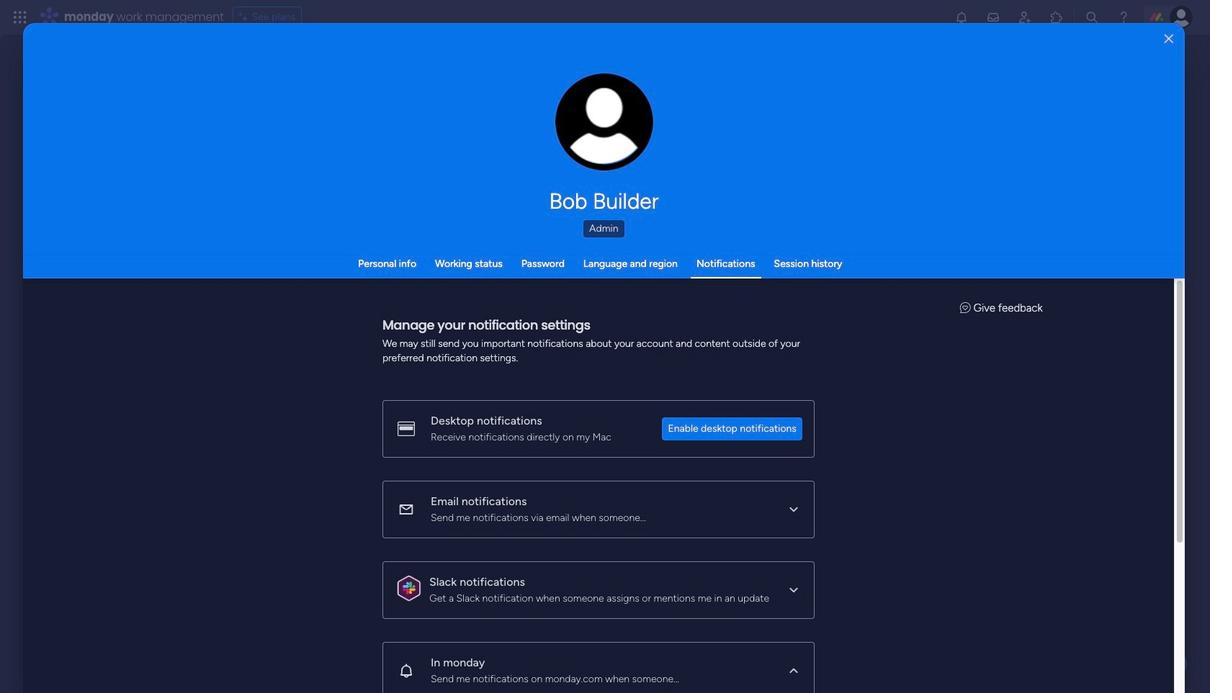 Task type: locate. For each thing, give the bounding box(es) containing it.
monday marketplace image
[[1049, 10, 1064, 24]]

search everything image
[[1085, 10, 1099, 24]]

invite members image
[[1018, 10, 1032, 24]]

see plans image
[[239, 9, 252, 25]]

close image
[[1164, 33, 1173, 44]]

v2 user feedback image
[[960, 302, 971, 315]]

notifications image
[[954, 10, 969, 24]]



Task type: vqa. For each thing, say whether or not it's contained in the screenshot.
ANGLE DOWN icon
no



Task type: describe. For each thing, give the bounding box(es) containing it.
select product image
[[13, 10, 27, 24]]

help image
[[1116, 10, 1131, 24]]

update feed image
[[986, 10, 1000, 24]]

bob builder image
[[1170, 6, 1193, 29]]



